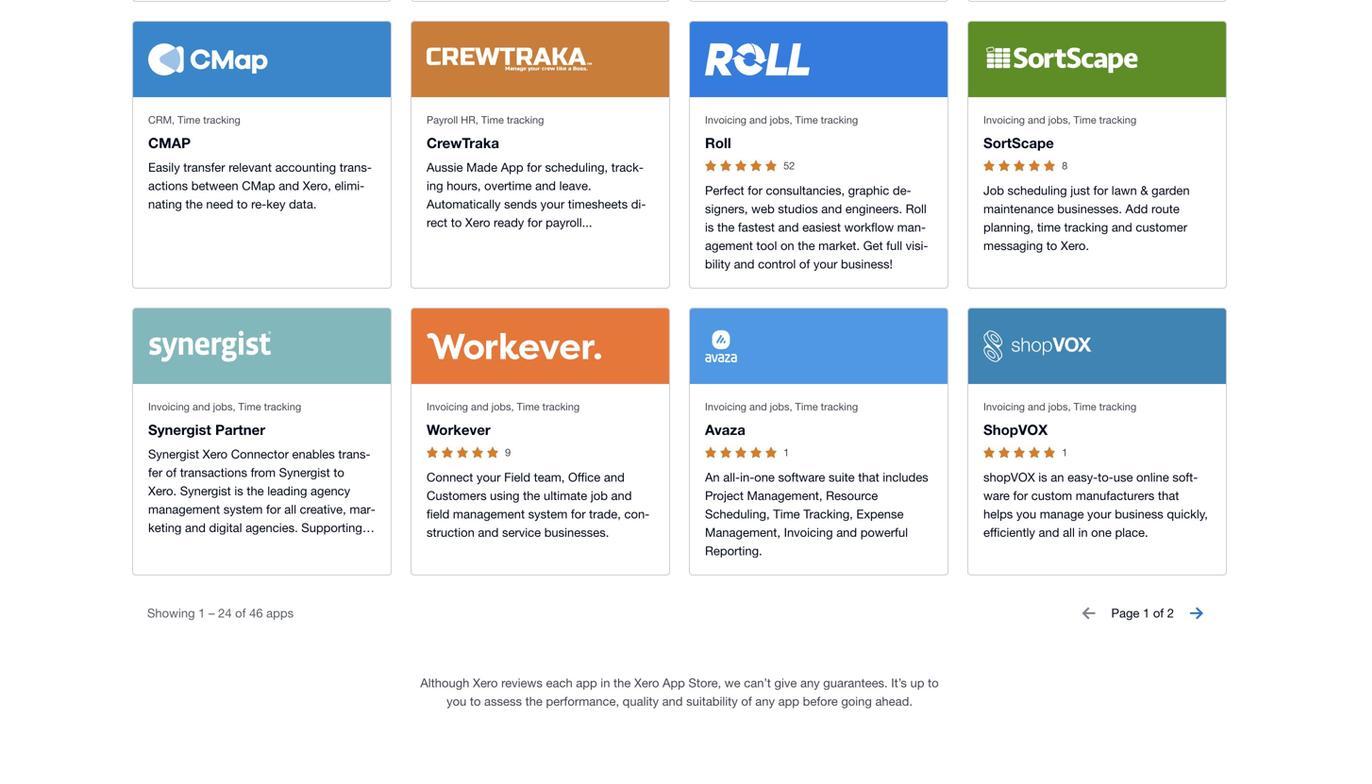 Task type: describe. For each thing, give the bounding box(es) containing it.
up
[[911, 676, 925, 691]]

cmap
[[148, 135, 191, 152]]

and left service
[[478, 526, 499, 540]]

1 left –
[[198, 607, 205, 621]]

synergist partner link
[[148, 422, 265, 439]]

sortscape
[[984, 135, 1055, 152]]

key
[[267, 197, 286, 212]]

the up quality
[[614, 676, 631, 691]]

invoicing for and
[[705, 114, 747, 126]]

get
[[864, 239, 884, 253]]

and right job
[[612, 489, 632, 504]]

xero up quality
[[635, 676, 660, 691]]

tracking for avaza
[[821, 401, 859, 413]]

synergist down synergist partner link
[[148, 447, 199, 462]]

trans inside the invoicing and jobs, time tracking synergist partner synergist xero connector enables trans fer of transactions from synergist to xero. synergist is the leading agency management system for all creative, mar keting and digital agencies. supporting you at every step from opportunity to in voicing. it pulls everything together into one real-time system.
[[338, 447, 371, 462]]

struction
[[427, 507, 650, 540]]

and up synergist partner link
[[193, 401, 210, 413]]

is inside the invoicing and jobs, time tracking synergist partner synergist xero connector enables trans fer of transactions from synergist to xero. synergist is the leading agency management system for all creative, mar keting and digital agencies. supporting you at every step from opportunity to in voicing. it pulls everything together into one real-time system.
[[235, 484, 243, 499]]

one inside the "shopvox is an easy-to-use online soft ware for custom manufacturers that helps you manage your business quickly, efficiently and all in one place."
[[1092, 526, 1112, 540]]

1 up an
[[1062, 447, 1068, 459]]

store,
[[689, 676, 722, 691]]

synergist partner app logo image
[[148, 331, 273, 363]]

0 vertical spatial from
[[251, 466, 276, 480]]

everything
[[234, 558, 291, 573]]

to up 'agency'
[[334, 466, 345, 480]]

xero inside payroll hr, time tracking crewtraka aussie made app for scheduling, track ing hours, overtime and leave. automatically sends your timesheets di rect to xero ready for payroll...
[[466, 216, 491, 230]]

to-
[[1098, 471, 1114, 485]]

time for avaza
[[796, 401, 818, 413]]

signers,
[[705, 183, 912, 216]]

time for shopvox
[[1074, 401, 1097, 413]]

fer
[[148, 447, 371, 480]]

and up easiest
[[822, 202, 843, 216]]

supporting
[[302, 521, 362, 536]]

office
[[569, 471, 601, 485]]

helps
[[984, 507, 1014, 522]]

xero inside the invoicing and jobs, time tracking synergist partner synergist xero connector enables trans fer of transactions from synergist to xero. synergist is the leading agency management system for all creative, mar keting and digital agencies. supporting you at every step from opportunity to in voicing. it pulls everything together into one real-time system.
[[203, 447, 228, 462]]

that inside the "shopvox is an easy-to-use online soft ware for custom manufacturers that helps you manage your business quickly, efficiently and all in one place."
[[1159, 489, 1180, 504]]

jobs, for ware
[[1049, 401, 1071, 413]]

tracking for shopvox
[[1100, 401, 1137, 413]]

to inside job scheduling just for lawn & garden maintenance businesses. add route planning, time tracking and customer messaging to xero.
[[1047, 239, 1058, 253]]

tracking inside payroll hr, time tracking crewtraka aussie made app for scheduling, track ing hours, overtime and leave. automatically sends your timesheets di rect to xero ready for payroll...
[[507, 114, 544, 126]]

customer
[[1136, 220, 1188, 235]]

invoicing for businesses.
[[984, 114, 1026, 126]]

businesses. inside connect your field team, office and customers using the ultimate job and field management system for trade, con struction and service businesses.
[[545, 526, 609, 540]]

using
[[490, 489, 520, 504]]

the inside the invoicing and jobs, time tracking synergist partner synergist xero connector enables trans fer of transactions from synergist to xero. synergist is the leading agency management system for all creative, mar keting and digital agencies. supporting you at every step from opportunity to in voicing. it pulls everything together into one real-time system.
[[247, 484, 264, 499]]

tracking for workever
[[543, 401, 580, 413]]

the down "reviews"
[[526, 695, 543, 709]]

of inside perfect for consultancies, graphic de signers, web studios and engineers. roll is the fastest and easiest workflow man agement tool on the market. get full visi bility and control of your business!
[[800, 257, 810, 272]]

and inside invoicing and jobs, time tracking workever
[[471, 401, 489, 413]]

payroll hr, time tracking crewtraka aussie made app for scheduling, track ing hours, overtime and leave. automatically sends your timesheets di rect to xero ready for payroll...
[[427, 114, 646, 230]]

xero up 'assess'
[[473, 676, 498, 691]]

trans inside crm, time tracking cmap easily transfer relevant accounting trans actions between cmap and xero, elimi nating the need to re-key data.
[[340, 160, 372, 175]]

reviews
[[502, 676, 543, 691]]

time inside an all-in-one software suite that includes project management, resource scheduling, time tracking,  expense management, invoicing and powerful reporting.
[[774, 507, 800, 522]]

and inside invoicing and jobs, time tracking sortscape
[[1028, 114, 1046, 126]]

an
[[1051, 471, 1065, 485]]

customers
[[427, 489, 487, 504]]

jobs, for and
[[770, 114, 793, 126]]

shopvox image
[[984, 331, 1092, 363]]

time inside payroll hr, time tracking crewtraka aussie made app for scheduling, track ing hours, overtime and leave. automatically sends your timesheets di rect to xero ready for payroll...
[[481, 114, 504, 126]]

to inside payroll hr, time tracking crewtraka aussie made app for scheduling, track ing hours, overtime and leave. automatically sends your timesheets di rect to xero ready for payroll...
[[451, 216, 462, 230]]

tracking for synergist
[[264, 401, 301, 413]]

quality
[[623, 695, 659, 709]]

payroll
[[427, 114, 458, 126]]

2
[[1168, 607, 1175, 621]]

at
[[172, 539, 182, 554]]

between
[[191, 179, 239, 193]]

sortscape link
[[984, 135, 1055, 152]]

use
[[1114, 471, 1134, 485]]

step
[[219, 539, 242, 554]]

to up into
[[341, 539, 352, 554]]

52
[[784, 160, 795, 172]]

of left the 46
[[235, 607, 246, 621]]

leading
[[268, 484, 307, 499]]

bility
[[705, 239, 929, 272]]

ultimate
[[544, 489, 588, 504]]

avaza
[[705, 422, 746, 439]]

made
[[467, 160, 498, 175]]

going
[[842, 695, 872, 709]]

resource
[[826, 489, 878, 504]]

each
[[546, 676, 573, 691]]

it's
[[892, 676, 907, 691]]

and inside invoicing and jobs, time tracking roll
[[750, 114, 767, 126]]

to right up
[[928, 676, 939, 691]]

relevant
[[229, 160, 272, 175]]

expense
[[857, 507, 904, 522]]

xero. for time
[[1061, 239, 1090, 253]]

0 vertical spatial management,
[[747, 489, 823, 504]]

on
[[781, 239, 795, 253]]

for inside the "shopvox is an easy-to-use online soft ware for custom manufacturers that helps you manage your business quickly, efficiently and all in one place."
[[1014, 489, 1029, 504]]

and inside although xero reviews each app in the xero app store, we can't give any guarantees. it's up to you to assess the performance, quality and suitability of any app before going ahead.
[[663, 695, 683, 709]]

connect
[[427, 471, 473, 485]]

invoicing inside an all-in-one software suite that includes project management, resource scheduling, time tracking,  expense management, invoicing and powerful reporting.
[[784, 526, 833, 540]]

you inside although xero reviews each app in the xero app store, we can't give any guarantees. it's up to you to assess the performance, quality and suitability of any app before going ahead.
[[447, 695, 467, 709]]

fastest
[[738, 220, 775, 235]]

46
[[249, 607, 263, 621]]

automatically
[[427, 197, 501, 212]]

sortscape app logo image
[[984, 44, 1141, 76]]

all-
[[724, 471, 740, 485]]

custom
[[1032, 489, 1073, 504]]

one inside the invoicing and jobs, time tracking synergist partner synergist xero connector enables trans fer of transactions from synergist to xero. synergist is the leading agency management system for all creative, mar keting and digital agencies. supporting you at every step from opportunity to in voicing. it pulls everything together into one real-time system.
[[148, 576, 169, 591]]

rect
[[427, 197, 646, 230]]

and up every
[[185, 521, 206, 536]]

time inside job scheduling just for lawn & garden maintenance businesses. add route planning, time tracking and customer messaging to xero.
[[1038, 220, 1061, 235]]

system.
[[224, 576, 267, 591]]

avaza link
[[705, 422, 746, 439]]

pagination element
[[132, 591, 1228, 637]]

for inside connect your field team, office and customers using the ultimate job and field management system for trade, con struction and service businesses.
[[571, 507, 586, 522]]

tracking for sortscape
[[1100, 114, 1137, 126]]

in inside although xero reviews each app in the xero app store, we can't give any guarantees. it's up to you to assess the performance, quality and suitability of any app before going ahead.
[[601, 676, 610, 691]]

de
[[893, 183, 912, 198]]

full
[[887, 239, 903, 253]]

you inside the "shopvox is an easy-to-use online soft ware for custom manufacturers that helps you manage your business quickly, efficiently and all in one place."
[[1017, 507, 1037, 522]]

time inside the invoicing and jobs, time tracking synergist partner synergist xero connector enables trans fer of transactions from synergist to xero. synergist is the leading agency management system for all creative, mar keting and digital agencies. supporting you at every step from opportunity to in voicing. it pulls everything together into one real-time system.
[[197, 576, 220, 591]]

for down sends
[[528, 216, 543, 230]]

together
[[294, 558, 340, 573]]

market.
[[819, 239, 860, 253]]

hours,
[[447, 179, 481, 193]]

overtime
[[485, 179, 532, 193]]

soft
[[1173, 471, 1199, 485]]

for up overtime
[[527, 160, 542, 175]]

jobs, for businesses.
[[1049, 114, 1071, 126]]

system inside the invoicing and jobs, time tracking synergist partner synergist xero connector enables trans fer of transactions from synergist to xero. synergist is the leading agency management system for all creative, mar keting and digital agencies. supporting you at every step from opportunity to in voicing. it pulls everything together into one real-time system.
[[224, 503, 263, 517]]

keting
[[148, 503, 376, 536]]

the right on on the right top
[[798, 239, 816, 253]]

web
[[752, 202, 775, 216]]

avaza logo image
[[705, 331, 738, 363]]

transfer
[[183, 160, 225, 175]]

app inside payroll hr, time tracking crewtraka aussie made app for scheduling, track ing hours, overtime and leave. automatically sends your timesheets di rect to xero ready for payroll...
[[501, 160, 524, 175]]

and inside the "shopvox is an easy-to-use online soft ware for custom manufacturers that helps you manage your business quickly, efficiently and all in one place."
[[1039, 526, 1060, 540]]

reporting.
[[705, 544, 763, 559]]

service
[[502, 526, 541, 540]]

re-
[[251, 197, 267, 212]]

roll inside invoicing and jobs, time tracking roll
[[705, 135, 732, 152]]

and up job
[[604, 471, 625, 485]]

xero. for fer
[[148, 484, 177, 499]]

is inside perfect for consultancies, graphic de signers, web studios and engineers. roll is the fastest and easiest workflow man agement tool on the market. get full visi bility and control of your business!
[[705, 220, 714, 235]]

di
[[632, 197, 646, 212]]

the left the fastest
[[718, 220, 735, 235]]

suite
[[829, 471, 855, 485]]

shopvox
[[984, 422, 1048, 439]]

just
[[1071, 183, 1091, 198]]

crewtraka link
[[427, 135, 500, 152]]

your inside connect your field team, office and customers using the ultimate job and field management system for trade, con struction and service businesses.
[[477, 471, 501, 485]]

in-
[[740, 471, 755, 485]]

that inside an all-in-one software suite that includes project management, resource scheduling, time tracking,  expense management, invoicing and powerful reporting.
[[859, 471, 880, 485]]

in inside the "shopvox is an easy-to-use online soft ware for custom manufacturers that helps you manage your business quickly, efficiently and all in one place."
[[1079, 526, 1088, 540]]

next page image
[[1179, 595, 1216, 633]]

invoicing and jobs, time tracking roll
[[705, 114, 859, 152]]

control
[[758, 257, 796, 272]]

your inside the "shopvox is an easy-to-use online soft ware for custom manufacturers that helps you manage your business quickly, efficiently and all in one place."
[[1088, 507, 1112, 522]]



Task type: locate. For each thing, give the bounding box(es) containing it.
maintenance
[[984, 202, 1055, 216]]

time up software
[[796, 401, 818, 413]]

tracking inside the invoicing and jobs, time tracking synergist partner synergist xero connector enables trans fer of transactions from synergist to xero. synergist is the leading agency management system for all creative, mar keting and digital agencies. supporting you at every step from opportunity to in voicing. it pulls everything together into one real-time system.
[[264, 401, 301, 413]]

0 vertical spatial that
[[859, 471, 880, 485]]

tracking up use
[[1100, 401, 1137, 413]]

of left 'transactions'
[[166, 466, 177, 480]]

1 right page on the bottom right of the page
[[1144, 607, 1150, 621]]

and
[[750, 114, 767, 126], [1028, 114, 1046, 126], [279, 179, 299, 193], [536, 179, 556, 193], [822, 202, 843, 216], [779, 220, 799, 235], [1112, 220, 1133, 235], [734, 257, 755, 272], [193, 401, 210, 413], [471, 401, 489, 413], [750, 401, 767, 413], [1028, 401, 1046, 413], [604, 471, 625, 485], [612, 489, 632, 504], [185, 521, 206, 536], [478, 526, 499, 540], [837, 526, 858, 540], [1039, 526, 1060, 540], [663, 695, 683, 709]]

tracking inside invoicing and jobs, time tracking roll
[[821, 114, 859, 126]]

to inside crm, time tracking cmap easily transfer relevant accounting trans actions between cmap and xero, elimi nating the need to re-key data.
[[237, 197, 248, 212]]

shopvox
[[984, 471, 1036, 485]]

agencies.
[[246, 521, 298, 536]]

invoicing for the
[[427, 401, 468, 413]]

roll up man
[[906, 202, 927, 216]]

time down maintenance
[[1038, 220, 1061, 235]]

crewtraka logo image
[[427, 48, 592, 72]]

transactions
[[180, 466, 247, 480]]

ing
[[427, 160, 644, 193]]

invoicing up avaza link
[[705, 401, 747, 413]]

app left the store,
[[663, 676, 685, 691]]

into
[[343, 558, 364, 573]]

synergist up 'transactions'
[[148, 422, 211, 439]]

the inside connect your field team, office and customers using the ultimate job and field management system for trade, con struction and service businesses.
[[523, 489, 541, 504]]

time for workever
[[517, 401, 540, 413]]

management up 'at'
[[148, 503, 220, 517]]

assess
[[484, 695, 522, 709]]

sends
[[504, 197, 537, 212]]

jobs,
[[770, 114, 793, 126], [1049, 114, 1071, 126], [213, 401, 236, 413], [492, 401, 514, 413], [770, 401, 793, 413], [1049, 401, 1071, 413]]

time inside the invoicing and jobs, time tracking synergist partner synergist xero connector enables trans fer of transactions from synergist to xero. synergist is the leading agency management system for all creative, mar keting and digital agencies. supporting you at every step from opportunity to in voicing. it pulls everything together into one real-time system.
[[239, 401, 261, 413]]

you up efficiently
[[1017, 507, 1037, 522]]

0 horizontal spatial system
[[224, 503, 263, 517]]

tracking right hr,
[[507, 114, 544, 126]]

1 vertical spatial app
[[663, 676, 685, 691]]

0 vertical spatial all
[[284, 503, 297, 517]]

1 vertical spatial you
[[148, 539, 168, 554]]

agency
[[311, 484, 351, 499]]

0 horizontal spatial that
[[859, 471, 880, 485]]

to right messaging
[[1047, 239, 1058, 253]]

in up the performance,
[[601, 676, 610, 691]]

0 vertical spatial businesses.
[[1058, 202, 1123, 216]]

jobs, up the '8'
[[1049, 114, 1071, 126]]

suitability
[[687, 695, 738, 709]]

agement
[[705, 220, 926, 253]]

jobs, inside invoicing and jobs, time tracking avaza
[[770, 401, 793, 413]]

although xero reviews each app in the xero app store, we can't give any guarantees. it's up to you to assess the performance, quality and suitability of any app before going ahead.
[[421, 676, 939, 709]]

time inside crm, time tracking cmap easily transfer relevant accounting trans actions between cmap and xero, elimi nating the need to re-key data.
[[178, 114, 200, 126]]

for up the 'agencies.'
[[266, 503, 281, 517]]

all down leading
[[284, 503, 297, 517]]

jobs, inside invoicing and jobs, time tracking workever
[[492, 401, 514, 413]]

jobs, for the
[[492, 401, 514, 413]]

connect your field team, office and customers using the ultimate job and field management system for trade, con struction and service businesses.
[[427, 471, 650, 540]]

invoicing up shopvox link
[[984, 401, 1026, 413]]

scheduling
[[1008, 183, 1068, 198]]

previous page image
[[1070, 595, 1108, 633]]

field
[[504, 471, 531, 485]]

9
[[505, 447, 511, 459]]

jobs, inside invoicing and jobs, time tracking sortscape
[[1049, 114, 1071, 126]]

workforce logo image
[[427, 334, 602, 360]]

leave.
[[560, 179, 592, 193]]

management inside the invoicing and jobs, time tracking synergist partner synergist xero connector enables trans fer of transactions from synergist to xero. synergist is the leading agency management system for all creative, mar keting and digital agencies. supporting you at every step from opportunity to in voicing. it pulls everything together into one real-time system.
[[148, 503, 220, 517]]

1 vertical spatial time
[[197, 576, 220, 591]]

of inside although xero reviews each app in the xero app store, we can't give any guarantees. it's up to you to assess the performance, quality and suitability of any app before going ahead.
[[742, 695, 752, 709]]

for right just
[[1094, 183, 1109, 198]]

jobs, inside the invoicing and jobs, time tracking synergist partner synergist xero connector enables trans fer of transactions from synergist to xero. synergist is the leading agency management system for all creative, mar keting and digital agencies. supporting you at every step from opportunity to in voicing. it pulls everything together into one real-time system.
[[213, 401, 236, 413]]

tracking inside invoicing and jobs, time tracking shopvox
[[1100, 401, 1137, 413]]

app down give
[[779, 695, 800, 709]]

2 horizontal spatial you
[[1017, 507, 1037, 522]]

invoicing inside invoicing and jobs, time tracking roll
[[705, 114, 747, 126]]

time inside invoicing and jobs, time tracking roll
[[796, 114, 818, 126]]

in inside the invoicing and jobs, time tracking synergist partner synergist xero connector enables trans fer of transactions from synergist to xero. synergist is the leading agency management system for all creative, mar keting and digital agencies. supporting you at every step from opportunity to in voicing. it pulls everything together into one real-time system.
[[355, 539, 369, 554]]

one inside an all-in-one software suite that includes project management, resource scheduling, time tracking,  expense management, invoicing and powerful reporting.
[[755, 471, 775, 485]]

crm,
[[148, 114, 175, 126]]

the down fer
[[247, 484, 264, 499]]

you down the 'although'
[[447, 695, 467, 709]]

management,
[[747, 489, 823, 504], [705, 526, 781, 540]]

and inside job scheduling just for lawn & garden maintenance businesses. add route planning, time tracking and customer messaging to xero.
[[1112, 220, 1133, 235]]

tracking,
[[804, 507, 853, 522]]

and inside an all-in-one software suite that includes project management, resource scheduling, time tracking,  expense management, invoicing and powerful reporting.
[[837, 526, 858, 540]]

1 horizontal spatial time
[[1038, 220, 1061, 235]]

0 horizontal spatial time
[[197, 576, 220, 591]]

0 vertical spatial time
[[1038, 220, 1061, 235]]

the left 'need'
[[186, 197, 203, 212]]

invoicing inside invoicing and jobs, time tracking avaza
[[705, 401, 747, 413]]

and down add
[[1112, 220, 1133, 235]]

roll up perfect
[[705, 135, 732, 152]]

time up partner
[[239, 401, 261, 413]]

from down the connector
[[251, 466, 276, 480]]

0 vertical spatial any
[[801, 676, 820, 691]]

tracking inside job scheduling just for lawn & garden maintenance businesses. add route planning, time tracking and customer messaging to xero.
[[1065, 220, 1109, 235]]

powerful
[[861, 526, 908, 540]]

0 horizontal spatial you
[[148, 539, 168, 554]]

jobs, inside invoicing and jobs, time tracking shopvox
[[1049, 401, 1071, 413]]

1 horizontal spatial one
[[755, 471, 775, 485]]

shopvox link
[[984, 422, 1048, 439]]

1 horizontal spatial app
[[779, 695, 800, 709]]

the
[[186, 197, 203, 212], [718, 220, 735, 235], [798, 239, 816, 253], [247, 484, 264, 499], [523, 489, 541, 504], [614, 676, 631, 691], [526, 695, 543, 709]]

tracking up team,
[[543, 401, 580, 413]]

invoicing down tracking,
[[784, 526, 833, 540]]

cmap app logo image
[[148, 44, 268, 76]]

the down field
[[523, 489, 541, 504]]

consultancies,
[[766, 183, 845, 198]]

time up the easy-
[[1074, 401, 1097, 413]]

the inside crm, time tracking cmap easily transfer relevant accounting trans actions between cmap and xero, elimi nating the need to re-key data.
[[186, 197, 203, 212]]

to
[[237, 197, 248, 212], [451, 216, 462, 230], [1047, 239, 1058, 253], [334, 466, 345, 480], [341, 539, 352, 554], [928, 676, 939, 691], [470, 695, 481, 709]]

0 vertical spatial you
[[1017, 507, 1037, 522]]

for up web
[[748, 183, 763, 198]]

invoicing up synergist partner link
[[148, 401, 190, 413]]

of down the can't
[[742, 695, 752, 709]]

guarantees.
[[824, 676, 888, 691]]

management, down software
[[747, 489, 823, 504]]

invoicing up "workever"
[[427, 401, 468, 413]]

of right control
[[800, 257, 810, 272]]

efficiently
[[984, 526, 1036, 540]]

con
[[625, 507, 650, 522]]

8
[[1062, 160, 1068, 172]]

0 vertical spatial app
[[501, 160, 524, 175]]

time inside invoicing and jobs, time tracking sortscape
[[1074, 114, 1097, 126]]

xero down automatically on the left top of the page
[[466, 216, 491, 230]]

1 horizontal spatial that
[[1159, 489, 1180, 504]]

and up key
[[279, 179, 299, 193]]

0 vertical spatial trans
[[340, 160, 372, 175]]

an
[[705, 471, 720, 485]]

workever link
[[427, 422, 491, 439]]

for inside perfect for consultancies, graphic de signers, web studios and engineers. roll is the fastest and easiest workflow man agement tool on the market. get full visi bility and control of your business!
[[748, 183, 763, 198]]

0 horizontal spatial all
[[284, 503, 297, 517]]

man
[[898, 220, 926, 235]]

1 vertical spatial app
[[779, 695, 800, 709]]

you inside the invoicing and jobs, time tracking synergist partner synergist xero connector enables trans fer of transactions from synergist to xero. synergist is the leading agency management system for all creative, mar keting and digital agencies. supporting you at every step from opportunity to in voicing. it pulls everything together into one real-time system.
[[148, 539, 168, 554]]

time inside invoicing and jobs, time tracking workever
[[517, 401, 540, 413]]

and up shopvox link
[[1028, 401, 1046, 413]]

app up overtime
[[501, 160, 524, 175]]

page 1 of 2
[[1112, 607, 1175, 621]]

1 vertical spatial xero.
[[148, 484, 177, 499]]

xero
[[466, 216, 491, 230], [203, 447, 228, 462], [473, 676, 498, 691], [635, 676, 660, 691]]

and up in-
[[750, 401, 767, 413]]

1 horizontal spatial roll
[[906, 202, 927, 216]]

time for sortscape
[[1074, 114, 1097, 126]]

xero. down just
[[1061, 239, 1090, 253]]

roll logo image
[[705, 44, 810, 76]]

and inside invoicing and jobs, time tracking avaza
[[750, 401, 767, 413]]

ready
[[494, 216, 524, 230]]

is down perfect
[[705, 220, 714, 235]]

2 vertical spatial one
[[148, 576, 169, 591]]

your down manufacturers
[[1088, 507, 1112, 522]]

management, down scheduling,
[[705, 526, 781, 540]]

is down 'transactions'
[[235, 484, 243, 499]]

invoicing inside the invoicing and jobs, time tracking synergist partner synergist xero connector enables trans fer of transactions from synergist to xero. synergist is the leading agency management system for all creative, mar keting and digital agencies. supporting you at every step from opportunity to in voicing. it pulls everything together into one real-time system.
[[148, 401, 190, 413]]

to left 'assess'
[[470, 695, 481, 709]]

that up resource
[[859, 471, 880, 485]]

team,
[[534, 471, 565, 485]]

0 vertical spatial one
[[755, 471, 775, 485]]

is inside the "shopvox is an easy-to-use online soft ware for custom manufacturers that helps you manage your business quickly, efficiently and all in one place."
[[1039, 471, 1048, 485]]

system up the digital
[[224, 503, 263, 517]]

1 vertical spatial trans
[[338, 447, 371, 462]]

any down the can't
[[756, 695, 775, 709]]

invoicing up sortscape
[[984, 114, 1026, 126]]

tracking inside crm, time tracking cmap easily transfer relevant accounting trans actions between cmap and xero, elimi nating the need to re-key data.
[[203, 114, 241, 126]]

quickly,
[[1168, 507, 1209, 522]]

and inside crm, time tracking cmap easily transfer relevant accounting trans actions between cmap and xero, elimi nating the need to re-key data.
[[279, 179, 299, 193]]

invoicing up roll link
[[705, 114, 747, 126]]

2 horizontal spatial in
[[1079, 526, 1088, 540]]

and down tracking,
[[837, 526, 858, 540]]

roll inside perfect for consultancies, graphic de signers, web studios and engineers. roll is the fastest and easiest workflow man agement tool on the market. get full visi bility and control of your business!
[[906, 202, 927, 216]]

and right quality
[[663, 695, 683, 709]]

0 vertical spatial xero.
[[1061, 239, 1090, 253]]

0 vertical spatial app
[[576, 676, 597, 691]]

0 horizontal spatial management
[[148, 503, 220, 517]]

apps
[[266, 607, 294, 621]]

time up consultancies,
[[796, 114, 818, 126]]

creative,
[[300, 503, 346, 517]]

invoicing and jobs, time tracking avaza
[[705, 401, 859, 439]]

1 vertical spatial all
[[1063, 526, 1075, 540]]

all inside the invoicing and jobs, time tracking synergist partner synergist xero connector enables trans fer of transactions from synergist to xero. synergist is the leading agency management system for all creative, mar keting and digital agencies. supporting you at every step from opportunity to in voicing. it pulls everything together into one real-time system.
[[284, 503, 297, 517]]

trans right "enables"
[[338, 447, 371, 462]]

synergist down "enables"
[[279, 466, 330, 480]]

tracking up suite
[[821, 401, 859, 413]]

management inside connect your field team, office and customers using the ultimate job and field management system for trade, con struction and service businesses.
[[453, 507, 525, 522]]

jobs, up 52
[[770, 114, 793, 126]]

0 vertical spatial roll
[[705, 135, 732, 152]]

showing 1 – 24 of 46 apps
[[147, 607, 294, 621]]

businesses. inside job scheduling just for lawn & garden maintenance businesses. add route planning, time tracking and customer messaging to xero.
[[1058, 202, 1123, 216]]

digital
[[209, 521, 242, 536]]

1
[[784, 447, 790, 459], [1062, 447, 1068, 459], [198, 607, 205, 621], [1144, 607, 1150, 621]]

time down software
[[774, 507, 800, 522]]

time for synergist
[[239, 401, 261, 413]]

synergist down 'transactions'
[[180, 484, 231, 499]]

invoicing for project
[[705, 401, 747, 413]]

for down ultimate
[[571, 507, 586, 522]]

accounting
[[275, 160, 336, 175]]

for
[[527, 160, 542, 175], [748, 183, 763, 198], [1094, 183, 1109, 198], [528, 216, 543, 230], [1014, 489, 1029, 504], [266, 503, 281, 517], [571, 507, 586, 522]]

of inside the invoicing and jobs, time tracking synergist partner synergist xero connector enables trans fer of transactions from synergist to xero. synergist is the leading agency management system for all creative, mar keting and digital agencies. supporting you at every step from opportunity to in voicing. it pulls everything together into one real-time system.
[[166, 466, 177, 480]]

synergist
[[148, 422, 211, 439], [148, 447, 199, 462], [279, 466, 330, 480], [180, 484, 231, 499]]

tracking up lawn
[[1100, 114, 1137, 126]]

system inside connect your field team, office and customers using the ultimate job and field management system for trade, con struction and service businesses.
[[529, 507, 568, 522]]

1 vertical spatial businesses.
[[545, 526, 609, 540]]

time inside invoicing and jobs, time tracking shopvox
[[1074, 401, 1097, 413]]

of
[[800, 257, 810, 272], [166, 466, 177, 480], [235, 607, 246, 621], [1154, 607, 1165, 621], [742, 695, 752, 709]]

tracking up transfer
[[203, 114, 241, 126]]

invoicing and jobs, time tracking sortscape
[[984, 114, 1137, 152]]

manufacturers
[[1076, 489, 1155, 504]]

1 vertical spatial from
[[246, 539, 271, 554]]

xero. inside the invoicing and jobs, time tracking synergist partner synergist xero connector enables trans fer of transactions from synergist to xero. synergist is the leading agency management system for all creative, mar keting and digital agencies. supporting you at every step from opportunity to in voicing. it pulls everything together into one real-time system.
[[148, 484, 177, 499]]

tracking inside invoicing and jobs, time tracking workever
[[543, 401, 580, 413]]

0 horizontal spatial businesses.
[[545, 526, 609, 540]]

0 horizontal spatial any
[[756, 695, 775, 709]]

1 up software
[[784, 447, 790, 459]]

businesses. down just
[[1058, 202, 1123, 216]]

for down shopvox
[[1014, 489, 1029, 504]]

invoicing inside invoicing and jobs, time tracking shopvox
[[984, 401, 1026, 413]]

engineers.
[[846, 202, 903, 216]]

0 horizontal spatial app
[[501, 160, 524, 175]]

tracking inside invoicing and jobs, time tracking sortscape
[[1100, 114, 1137, 126]]

1 vertical spatial that
[[1159, 489, 1180, 504]]

1 horizontal spatial you
[[447, 695, 467, 709]]

invoicing for ware
[[984, 401, 1026, 413]]

1 vertical spatial roll
[[906, 202, 927, 216]]

software
[[779, 471, 826, 485]]

businesses. down trade,
[[545, 526, 609, 540]]

aussie
[[427, 160, 463, 175]]

tracking inside invoicing and jobs, time tracking avaza
[[821, 401, 859, 413]]

and inside invoicing and jobs, time tracking shopvox
[[1028, 401, 1046, 413]]

scheduling,
[[545, 160, 608, 175]]

trans up elimi
[[340, 160, 372, 175]]

jobs, up 9
[[492, 401, 514, 413]]

1 vertical spatial management,
[[705, 526, 781, 540]]

is left an
[[1039, 471, 1048, 485]]

2 horizontal spatial is
[[1039, 471, 1048, 485]]

time inside invoicing and jobs, time tracking avaza
[[796, 401, 818, 413]]

and left control
[[734, 257, 755, 272]]

invoicing inside invoicing and jobs, time tracking workever
[[427, 401, 468, 413]]

and inside payroll hr, time tracking crewtraka aussie made app for scheduling, track ing hours, overtime and leave. automatically sends your timesheets di rect to xero ready for payroll...
[[536, 179, 556, 193]]

jobs, up partner
[[213, 401, 236, 413]]

your inside perfect for consultancies, graphic de signers, web studios and engineers. roll is the fastest and easiest workflow man agement tool on the market. get full visi bility and control of your business!
[[814, 257, 838, 272]]

xero. inside job scheduling just for lawn & garden maintenance businesses. add route planning, time tracking and customer messaging to xero.
[[1061, 239, 1090, 253]]

xero,
[[303, 179, 331, 193]]

2 vertical spatial you
[[447, 695, 467, 709]]

jobs, for project
[[770, 401, 793, 413]]

app inside although xero reviews each app in the xero app store, we can't give any guarantees. it's up to you to assess the performance, quality and suitability of any app before going ahead.
[[663, 676, 685, 691]]

0 horizontal spatial one
[[148, 576, 169, 591]]

and down manage
[[1039, 526, 1060, 540]]

1 horizontal spatial in
[[601, 676, 610, 691]]

to left the re-
[[237, 197, 248, 212]]

1 horizontal spatial management
[[453, 507, 525, 522]]

1 horizontal spatial app
[[663, 676, 685, 691]]

1 horizontal spatial xero.
[[1061, 239, 1090, 253]]

0 horizontal spatial app
[[576, 676, 597, 691]]

route
[[1152, 202, 1180, 216]]

1 horizontal spatial is
[[705, 220, 714, 235]]

pulls
[[205, 558, 230, 573]]

1 horizontal spatial all
[[1063, 526, 1075, 540]]

from up everything
[[246, 539, 271, 554]]

scheduling,
[[705, 507, 770, 522]]

of left 2
[[1154, 607, 1165, 621]]

that
[[859, 471, 880, 485], [1159, 489, 1180, 504]]

to down automatically on the left top of the page
[[451, 216, 462, 230]]

invoicing inside invoicing and jobs, time tracking sortscape
[[984, 114, 1026, 126]]

all
[[284, 503, 297, 517], [1063, 526, 1075, 540]]

job scheduling just for lawn & garden maintenance businesses. add route planning, time tracking and customer messaging to xero.
[[984, 183, 1190, 253]]

it
[[194, 558, 201, 573]]

visi
[[906, 239, 929, 253]]

that down online
[[1159, 489, 1180, 504]]

your up payroll...
[[541, 197, 565, 212]]

tracking for roll
[[821, 114, 859, 126]]

system down ultimate
[[529, 507, 568, 522]]

enables
[[292, 447, 335, 462]]

jobs, down shopvox image
[[1049, 401, 1071, 413]]

1 vertical spatial one
[[1092, 526, 1112, 540]]

time for roll
[[796, 114, 818, 126]]

your inside payroll hr, time tracking crewtraka aussie made app for scheduling, track ing hours, overtime and leave. automatically sends your timesheets di rect to xero ready for payroll...
[[541, 197, 565, 212]]

businesses.
[[1058, 202, 1123, 216], [545, 526, 609, 540]]

time
[[1038, 220, 1061, 235], [197, 576, 220, 591]]

one right all-
[[755, 471, 775, 485]]

invoicing and jobs, time tracking synergist partner synergist xero connector enables trans fer of transactions from synergist to xero. synergist is the leading agency management system for all creative, mar keting and digital agencies. supporting you at every step from opportunity to in voicing. it pulls everything together into one real-time system.
[[148, 401, 376, 591]]

tracking up graphic
[[821, 114, 859, 126]]

jobs, inside invoicing and jobs, time tracking roll
[[770, 114, 793, 126]]

easily
[[148, 160, 180, 175]]

0 horizontal spatial xero.
[[148, 484, 177, 499]]

1 horizontal spatial businesses.
[[1058, 202, 1123, 216]]

workever
[[427, 422, 491, 439]]

elimi
[[335, 179, 365, 193]]

give
[[775, 676, 797, 691]]

all inside the "shopvox is an easy-to-use online soft ware for custom manufacturers that helps you manage your business quickly, efficiently and all in one place."
[[1063, 526, 1075, 540]]

0 horizontal spatial roll
[[705, 135, 732, 152]]

for inside job scheduling just for lawn & garden maintenance businesses. add route planning, time tracking and customer messaging to xero.
[[1094, 183, 1109, 198]]

1 horizontal spatial any
[[801, 676, 820, 691]]

for inside the invoicing and jobs, time tracking synergist partner synergist xero connector enables trans fer of transactions from synergist to xero. synergist is the leading agency management system for all creative, mar keting and digital agencies. supporting you at every step from opportunity to in voicing. it pulls everything together into one real-time system.
[[266, 503, 281, 517]]

1 vertical spatial any
[[756, 695, 775, 709]]

invoicing
[[705, 114, 747, 126], [984, 114, 1026, 126], [148, 401, 190, 413], [427, 401, 468, 413], [705, 401, 747, 413], [984, 401, 1026, 413], [784, 526, 833, 540]]

roll link
[[705, 135, 732, 152]]

from
[[251, 466, 276, 480], [246, 539, 271, 554]]

includes
[[883, 471, 929, 485]]

planning,
[[984, 220, 1034, 235]]

timesheets
[[568, 197, 628, 212]]

0 horizontal spatial in
[[355, 539, 369, 554]]

and up on on the right top
[[779, 220, 799, 235]]

0 horizontal spatial is
[[235, 484, 243, 499]]

time down pulls
[[197, 576, 220, 591]]

1 horizontal spatial system
[[529, 507, 568, 522]]

2 horizontal spatial one
[[1092, 526, 1112, 540]]

crewtraka
[[427, 135, 500, 152]]



Task type: vqa. For each thing, say whether or not it's contained in the screenshot.


